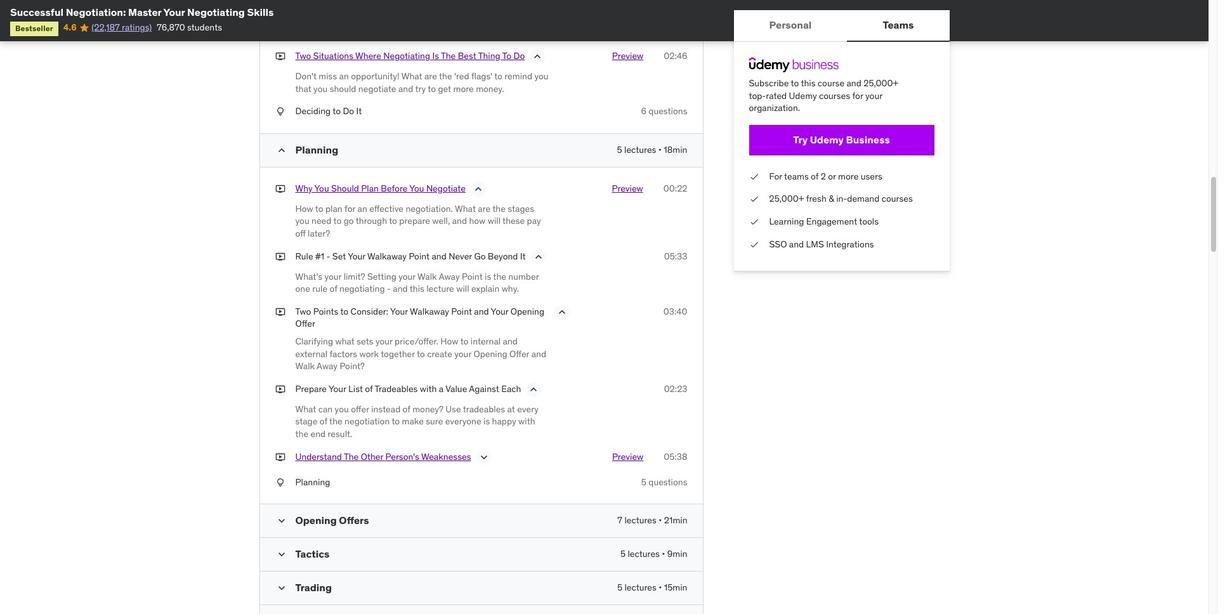 Task type: describe. For each thing, give the bounding box(es) containing it.
planning for 5 questions
[[295, 476, 330, 488]]

7
[[618, 515, 622, 526]]

where
[[355, 50, 381, 62]]

go
[[344, 215, 354, 227]]

each
[[501, 383, 521, 395]]

successful
[[10, 6, 64, 18]]

0 horizontal spatial 25,000+
[[769, 193, 804, 205]]

how
[[469, 215, 486, 227]]

organization.
[[749, 102, 800, 114]]

0 horizontal spatial it
[[356, 105, 362, 117]]

plan
[[325, 203, 342, 214]]

(22,187
[[92, 22, 120, 33]]

planning for 5 lectures
[[295, 143, 338, 156]]

fresh
[[806, 193, 827, 205]]

prepare
[[295, 383, 327, 395]]

point for never
[[409, 250, 430, 262]]

hide lecture description image for two points to consider: your walkaway point and your opening offer
[[556, 306, 568, 318]]

offer inside clarifying what sets your price/offer. how to internal and external factors work together to create your opening offer and walk away point?
[[510, 348, 529, 360]]

will inside "how to plan for an effective negotiation. what are the stages you need to go through to prepare well, and how will these pay off later?"
[[488, 215, 501, 227]]

your right create
[[454, 348, 471, 360]]

xsmall image left for
[[749, 171, 759, 183]]

to down "price/offer."
[[417, 348, 425, 360]]

deciding
[[295, 105, 331, 117]]

happy
[[492, 416, 516, 427]]

to down should at the top
[[333, 105, 341, 117]]

explain
[[471, 283, 500, 295]]

is inside what can you offer instead of money? use tradeables at every stage of the negotiation to make sure everyone is happy with the end result.
[[483, 416, 490, 427]]

5 for tactics
[[621, 548, 626, 560]]

together
[[381, 348, 415, 360]]

to down effective
[[389, 215, 397, 227]]

negotiate
[[358, 83, 396, 94]]

successful negotiation: master your negotiating skills
[[10, 6, 274, 18]]

2
[[821, 171, 826, 182]]

2 you from the left
[[409, 183, 424, 194]]

should
[[331, 183, 359, 194]]

weaknesses
[[421, 451, 471, 462]]

5 for planning
[[617, 144, 622, 155]]

of down can
[[320, 416, 327, 427]]

flags'
[[471, 70, 492, 82]]

work
[[359, 348, 379, 360]]

and inside "how to plan for an effective negotiation. what are the stages you need to go through to prepare well, and how will these pay off later?"
[[452, 215, 467, 227]]

trading
[[295, 581, 332, 594]]

you inside what can you offer instead of money? use tradeables at every stage of the negotiation to make sure everyone is happy with the end result.
[[335, 403, 349, 415]]

to left the go
[[333, 215, 342, 227]]

internal
[[471, 336, 501, 347]]

this inside subscribe to this course and 25,000+ top‑rated udemy courses for your organization.
[[801, 77, 816, 89]]

your down the why.
[[491, 306, 509, 317]]

before
[[381, 183, 408, 194]]

use
[[446, 403, 461, 415]]

go
[[474, 250, 486, 262]]

students
[[187, 22, 222, 33]]

1 vertical spatial udemy
[[810, 133, 844, 146]]

plan
[[361, 183, 379, 194]]

udemy inside subscribe to this course and 25,000+ top‑rated udemy courses for your organization.
[[789, 90, 817, 101]]

offer inside two points to consider: your walkaway point and your opening offer
[[295, 318, 315, 330]]

an inside "how to plan for an effective negotiation. what are the stages you need to go through to prepare well, and how will these pay off later?"
[[358, 203, 367, 214]]

lectures for opening offers
[[625, 515, 657, 526]]

two points to consider: your walkaway point and your opening offer
[[295, 306, 544, 330]]

how to plan for an effective negotiation. what are the stages you need to go through to prepare well, and how will these pay off later?
[[295, 203, 541, 239]]

76,870 students
[[157, 22, 222, 33]]

how inside clarifying what sets your price/offer. how to internal and external factors work together to create your opening offer and walk away point?
[[441, 336, 458, 347]]

away inside clarifying what sets your price/offer. how to internal and external factors work together to create your opening offer and walk away point?
[[317, 361, 338, 372]]

questions for 5 questions
[[649, 476, 687, 488]]

never
[[449, 250, 472, 262]]

pay
[[527, 215, 541, 227]]

what's
[[295, 271, 322, 282]]

what inside "how to plan for an effective negotiation. what are the stages you need to go through to prepare well, and how will these pay off later?"
[[455, 203, 476, 214]]

lectures for trading
[[625, 582, 657, 593]]

person's
[[385, 451, 419, 462]]

or
[[828, 171, 836, 182]]

make
[[402, 416, 424, 427]]

situations
[[313, 50, 353, 62]]

offers
[[339, 514, 369, 527]]

for inside "how to plan for an effective negotiation. what are the stages you need to go through to prepare well, and how will these pay off later?"
[[345, 203, 355, 214]]

with inside what can you offer instead of money? use tradeables at every stage of the negotiation to make sure everyone is happy with the end result.
[[518, 416, 535, 427]]

• for planning
[[658, 144, 662, 155]]

to inside subscribe to this course and 25,000+ top‑rated udemy courses for your organization.
[[791, 77, 799, 89]]

courses inside subscribe to this course and 25,000+ top‑rated udemy courses for your organization.
[[819, 90, 850, 101]]

25,000+ fresh & in-demand courses
[[769, 193, 913, 205]]

your up 76,870
[[163, 6, 185, 18]]

and right sso
[[789, 238, 804, 250]]

what inside what can you offer instead of money? use tradeables at every stage of the negotiation to make sure everyone is happy with the end result.
[[295, 403, 316, 415]]

02:46
[[664, 50, 687, 62]]

external
[[295, 348, 327, 360]]

negotiate
[[426, 183, 466, 194]]

1 preview from the top
[[612, 50, 644, 62]]

what can you offer instead of money? use tradeables at every stage of the negotiation to make sure everyone is happy with the end result.
[[295, 403, 539, 440]]

instead
[[371, 403, 401, 415]]

• for tactics
[[662, 548, 665, 560]]

your right consider:
[[390, 306, 408, 317]]

to up need
[[315, 203, 323, 214]]

25,000+ inside subscribe to this course and 25,000+ top‑rated udemy courses for your organization.
[[864, 77, 899, 89]]

0 horizontal spatial do
[[343, 105, 354, 117]]

sso
[[769, 238, 787, 250]]

03:40
[[664, 306, 687, 317]]

for teams of 2 or more users
[[769, 171, 882, 182]]

hide lecture description image for why you should plan before you negotiate
[[472, 183, 485, 195]]

of inside what's your limit? setting your walk away point is the number one rule of negotiating - and this lecture will explain why.
[[330, 283, 337, 295]]

5 questions
[[641, 476, 687, 488]]

the inside don't miss an opportunity! what are the 'red flags' to remind you that you should negotiate and try to get more money.
[[439, 70, 452, 82]]

point?
[[340, 361, 365, 372]]

learning engagement tools
[[769, 216, 879, 227]]

opening inside clarifying what sets your price/offer. how to internal and external factors work together to create your opening offer and walk away point?
[[474, 348, 507, 360]]

small image for opening offers
[[275, 515, 288, 527]]

questions for 6 questions
[[649, 105, 687, 117]]

subscribe
[[749, 77, 789, 89]]

opening offers
[[295, 514, 369, 527]]

need
[[312, 215, 331, 227]]

two for two situations where negotiating is the best thing to do
[[295, 50, 311, 62]]

1 vertical spatial it
[[520, 250, 526, 262]]

is
[[432, 50, 439, 62]]

to left internal
[[460, 336, 469, 347]]

and left never
[[432, 250, 447, 262]]

should
[[330, 83, 356, 94]]

engagement
[[806, 216, 857, 227]]

negotiating inside two situations where negotiating is the best thing to do button
[[383, 50, 430, 62]]

to up money.
[[494, 70, 502, 82]]

try
[[415, 83, 426, 94]]

money?
[[413, 403, 443, 415]]

1 you from the left
[[314, 183, 329, 194]]

your down the rule #1 - set your walkaway point and never go beyond it at top
[[399, 271, 416, 282]]

negotiating
[[339, 283, 385, 295]]

point inside what's your limit? setting your walk away point is the number one rule of negotiating - and this lecture will explain why.
[[462, 271, 483, 282]]

- inside what's your limit? setting your walk away point is the number one rule of negotiating - and this lecture will explain why.
[[387, 283, 391, 295]]

away inside what's your limit? setting your walk away point is the number one rule of negotiating - and this lecture will explain why.
[[439, 271, 460, 282]]

how inside "how to plan for an effective negotiation. what are the stages you need to go through to prepare well, and how will these pay off later?"
[[295, 203, 313, 214]]

business
[[846, 133, 890, 146]]

thing
[[478, 50, 500, 62]]

demand
[[847, 193, 880, 205]]

the inside button
[[344, 451, 359, 462]]

understand the other person's weaknesses button
[[295, 451, 471, 466]]

that
[[295, 83, 311, 94]]

more inside don't miss an opportunity! what are the 'red flags' to remind you that you should negotiate and try to get more money.
[[453, 83, 474, 94]]

what inside don't miss an opportunity! what are the 'red flags' to remind you that you should negotiate and try to get more money.
[[401, 70, 422, 82]]

offer
[[351, 403, 369, 415]]

sso and lms integrations
[[769, 238, 874, 250]]

5 lectures • 9min
[[621, 548, 687, 560]]

two for two points to consider: your walkaway point and your opening offer
[[295, 306, 311, 317]]

one
[[295, 283, 310, 295]]

0 horizontal spatial negotiating
[[187, 6, 245, 18]]

prepare your list of tradeables with a value against each
[[295, 383, 521, 395]]

price/offer.
[[395, 336, 438, 347]]

7 lectures • 21min
[[618, 515, 687, 526]]

0 vertical spatial with
[[420, 383, 437, 395]]

and inside two points to consider: your walkaway point and your opening offer
[[474, 306, 489, 317]]

later?
[[308, 228, 330, 239]]

you inside "how to plan for an effective negotiation. what are the stages you need to go through to prepare well, and how will these pay off later?"
[[295, 215, 309, 227]]

xsmall image left sso
[[749, 238, 759, 251]]

why you should plan before you negotiate
[[295, 183, 466, 194]]

every
[[517, 403, 539, 415]]



Task type: locate. For each thing, give the bounding box(es) containing it.
how
[[295, 203, 313, 214], [441, 336, 458, 347]]

your up business at top right
[[865, 90, 882, 101]]

an inside don't miss an opportunity! what are the 'red flags' to remind you that you should negotiate and try to get more money.
[[339, 70, 349, 82]]

opening
[[511, 306, 544, 317], [474, 348, 507, 360], [295, 514, 337, 527]]

away down external
[[317, 361, 338, 372]]

21min
[[664, 515, 687, 526]]

6 questions
[[641, 105, 687, 117]]

walk down external
[[295, 361, 315, 372]]

0 horizontal spatial with
[[420, 383, 437, 395]]

show lecture description image
[[477, 451, 490, 464]]

to down instead
[[392, 416, 400, 427]]

1 vertical spatial this
[[410, 283, 424, 295]]

1 vertical spatial questions
[[649, 476, 687, 488]]

0 horizontal spatial the
[[344, 451, 359, 462]]

the down the 'stage'
[[295, 428, 308, 440]]

offer up each
[[510, 348, 529, 360]]

2 two from the top
[[295, 306, 311, 317]]

9min
[[667, 548, 687, 560]]

0 horizontal spatial are
[[424, 70, 437, 82]]

1 horizontal spatial you
[[409, 183, 424, 194]]

1 vertical spatial negotiating
[[383, 50, 430, 62]]

0 horizontal spatial hide lecture description image
[[472, 183, 485, 195]]

questions down 05:38
[[649, 476, 687, 488]]

1 vertical spatial is
[[483, 416, 490, 427]]

25,000+ right course
[[864, 77, 899, 89]]

lectures for planning
[[624, 144, 656, 155]]

hide lecture description image
[[531, 50, 544, 63], [472, 183, 485, 195]]

the inside "how to plan for an effective negotiation. what are the stages you need to go through to prepare well, and how will these pay off later?"
[[493, 203, 506, 214]]

other
[[361, 451, 383, 462]]

• left 9min at the bottom right of page
[[662, 548, 665, 560]]

walk inside what's your limit? setting your walk away point is the number one rule of negotiating - and this lecture will explain why.
[[418, 271, 437, 282]]

everyone
[[445, 416, 481, 427]]

1 horizontal spatial 25,000+
[[864, 77, 899, 89]]

5 down 7
[[621, 548, 626, 560]]

try
[[793, 133, 808, 146]]

to inside two points to consider: your walkaway point and your opening offer
[[340, 306, 348, 317]]

18min
[[664, 144, 687, 155]]

1 horizontal spatial away
[[439, 271, 460, 282]]

0 vertical spatial for
[[852, 90, 863, 101]]

negotiation.
[[406, 203, 453, 214]]

6
[[641, 105, 647, 117]]

1 vertical spatial small image
[[275, 548, 288, 561]]

0 vertical spatial preview
[[612, 50, 644, 62]]

questions
[[649, 105, 687, 117], [649, 476, 687, 488]]

lecture
[[427, 283, 454, 295]]

what's your limit? setting your walk away point is the number one rule of negotiating - and this lecture will explain why.
[[295, 271, 539, 295]]

the inside button
[[441, 50, 456, 62]]

0 horizontal spatial -
[[326, 250, 330, 262]]

against
[[469, 383, 499, 395]]

users
[[861, 171, 882, 182]]

0 vertical spatial is
[[485, 271, 491, 282]]

0 horizontal spatial this
[[410, 283, 424, 295]]

are inside don't miss an opportunity! what are the 'red flags' to remind you that you should negotiate and try to get more money.
[[424, 70, 437, 82]]

0 vertical spatial this
[[801, 77, 816, 89]]

25,000+
[[864, 77, 899, 89], [769, 193, 804, 205]]

1 horizontal spatial courses
[[882, 193, 913, 205]]

1 horizontal spatial do
[[514, 50, 525, 62]]

two
[[295, 50, 311, 62], [295, 306, 311, 317]]

0 vertical spatial negotiating
[[187, 6, 245, 18]]

1 vertical spatial away
[[317, 361, 338, 372]]

small image
[[275, 144, 288, 157], [275, 582, 288, 595]]

remind
[[505, 70, 532, 82]]

are inside "how to plan for an effective negotiation. what are the stages you need to go through to prepare well, and how will these pay off later?"
[[478, 203, 491, 214]]

this left course
[[801, 77, 816, 89]]

walk inside clarifying what sets your price/offer. how to internal and external factors work together to create your opening offer and walk away point?
[[295, 361, 315, 372]]

lectures left "15min"
[[625, 582, 657, 593]]

- down setting
[[387, 283, 391, 295]]

2 small image from the top
[[275, 582, 288, 595]]

clarifying what sets your price/offer. how to internal and external factors work together to create your opening offer and walk away point?
[[295, 336, 546, 372]]

for inside subscribe to this course and 25,000+ top‑rated udemy courses for your organization.
[[852, 90, 863, 101]]

will right lecture
[[456, 283, 469, 295]]

opening down the why.
[[511, 306, 544, 317]]

your
[[163, 6, 185, 18], [348, 250, 365, 262], [390, 306, 408, 317], [491, 306, 509, 317], [329, 383, 346, 395]]

1 horizontal spatial this
[[801, 77, 816, 89]]

2 vertical spatial what
[[295, 403, 316, 415]]

0 vertical spatial two
[[295, 50, 311, 62]]

personal
[[769, 19, 812, 31]]

don't miss an opportunity! what are the 'red flags' to remind you that you should negotiate and try to get more money.
[[295, 70, 549, 94]]

xsmall image left situations
[[275, 50, 285, 63]]

the up the why.
[[493, 271, 506, 282]]

is up explain
[[485, 271, 491, 282]]

1 vertical spatial point
[[462, 271, 483, 282]]

why.
[[502, 283, 519, 295]]

0 horizontal spatial walkaway
[[367, 250, 407, 262]]

teams
[[883, 19, 914, 31]]

opening up tactics
[[295, 514, 337, 527]]

0 vertical spatial how
[[295, 203, 313, 214]]

more down 'red
[[453, 83, 474, 94]]

1 horizontal spatial how
[[441, 336, 458, 347]]

0 horizontal spatial courses
[[819, 90, 850, 101]]

off
[[295, 228, 306, 239]]

0 vertical spatial hide lecture description image
[[531, 50, 544, 63]]

of left the 2
[[811, 171, 819, 182]]

1 vertical spatial will
[[456, 283, 469, 295]]

3 preview from the top
[[612, 451, 644, 462]]

- right #1
[[326, 250, 330, 262]]

0 horizontal spatial will
[[456, 283, 469, 295]]

76,870
[[157, 22, 185, 33]]

an up "through"
[[358, 203, 367, 214]]

small image left opening offers
[[275, 515, 288, 527]]

xsmall image
[[275, 50, 285, 63], [749, 171, 759, 183], [749, 238, 759, 251], [275, 306, 285, 318], [275, 383, 285, 396]]

to
[[494, 70, 502, 82], [791, 77, 799, 89], [428, 83, 436, 94], [333, 105, 341, 117], [315, 203, 323, 214], [333, 215, 342, 227], [389, 215, 397, 227], [340, 306, 348, 317], [460, 336, 469, 347], [417, 348, 425, 360], [392, 416, 400, 427]]

4.6
[[63, 22, 77, 33]]

planning down understand
[[295, 476, 330, 488]]

0 vertical spatial away
[[439, 271, 460, 282]]

will inside what's your limit? setting your walk away point is the number one rule of negotiating - and this lecture will explain why.
[[456, 283, 469, 295]]

best
[[458, 50, 476, 62]]

0 horizontal spatial what
[[295, 403, 316, 415]]

the left other
[[344, 451, 359, 462]]

understand the other person's weaknesses
[[295, 451, 471, 462]]

the up the these
[[493, 203, 506, 214]]

2 vertical spatial opening
[[295, 514, 337, 527]]

1 vertical spatial 25,000+
[[769, 193, 804, 205]]

courses
[[819, 90, 850, 101], [882, 193, 913, 205]]

1 vertical spatial how
[[441, 336, 458, 347]]

more
[[453, 83, 474, 94], [838, 171, 859, 182]]

0 vertical spatial opening
[[511, 306, 544, 317]]

00:22
[[664, 183, 687, 194]]

point down lecture
[[451, 306, 472, 317]]

0 horizontal spatial walk
[[295, 361, 315, 372]]

25,000+ up learning
[[769, 193, 804, 205]]

5 up 7 lectures • 21min
[[641, 476, 647, 488]]

of up make
[[403, 403, 410, 415]]

1 horizontal spatial what
[[401, 70, 422, 82]]

and inside what's your limit? setting your walk away point is the number one rule of negotiating - and this lecture will explain why.
[[393, 283, 408, 295]]

opportunity!
[[351, 70, 399, 82]]

preview for 00:22
[[612, 183, 643, 194]]

walkaway inside two points to consider: your walkaway point and your opening offer
[[410, 306, 449, 317]]

with down every
[[518, 416, 535, 427]]

xsmall image left prepare
[[275, 383, 285, 396]]

you right remind at the left top of page
[[535, 70, 549, 82]]

tab list
[[734, 10, 950, 42]]

hide lecture description image up how
[[472, 183, 485, 195]]

0 vertical spatial hide lecture description image
[[532, 250, 545, 263]]

0 vertical spatial -
[[326, 250, 330, 262]]

and right course
[[847, 77, 862, 89]]

to
[[502, 50, 511, 62]]

are up how
[[478, 203, 491, 214]]

hide lecture description image for prepare your list of tradeables with a value against each
[[528, 383, 540, 396]]

and left how
[[452, 215, 467, 227]]

and inside don't miss an opportunity! what are the 'red flags' to remind you that you should negotiate and try to get more money.
[[398, 83, 413, 94]]

through
[[356, 215, 387, 227]]

small image
[[275, 515, 288, 527], [275, 548, 288, 561]]

point inside two points to consider: your walkaway point and your opening offer
[[451, 306, 472, 317]]

0 vertical spatial udemy
[[789, 90, 817, 101]]

1 questions from the top
[[649, 105, 687, 117]]

your up rule
[[324, 271, 342, 282]]

1 vertical spatial are
[[478, 203, 491, 214]]

clarifying
[[295, 336, 333, 347]]

• left the 18min in the right top of the page
[[658, 144, 662, 155]]

walkaway down lecture
[[410, 306, 449, 317]]

1 vertical spatial the
[[344, 451, 359, 462]]

2 horizontal spatial what
[[455, 203, 476, 214]]

end
[[311, 428, 326, 440]]

1 vertical spatial what
[[455, 203, 476, 214]]

#1
[[315, 250, 324, 262]]

rule #1 - set your walkaway point and never go beyond it
[[295, 250, 526, 262]]

hide lecture description image for rule #1 - set your walkaway point and never go beyond it
[[532, 250, 545, 263]]

you up off
[[295, 215, 309, 227]]

you right can
[[335, 403, 349, 415]]

to down udemy business image
[[791, 77, 799, 89]]

tab list containing personal
[[734, 10, 950, 42]]

xsmall image
[[275, 105, 285, 118], [275, 183, 285, 195], [749, 193, 759, 206], [749, 216, 759, 228], [275, 250, 285, 263], [275, 451, 285, 463], [275, 476, 285, 489]]

xsmall image left points
[[275, 306, 285, 318]]

sure
[[426, 416, 443, 427]]

5 for trading
[[617, 582, 622, 593]]

to inside what can you offer instead of money? use tradeables at every stage of the negotiation to make sure everyone is happy with the end result.
[[392, 416, 400, 427]]

result.
[[328, 428, 352, 440]]

0 vertical spatial will
[[488, 215, 501, 227]]

0 horizontal spatial away
[[317, 361, 338, 372]]

limit?
[[344, 271, 365, 282]]

2 horizontal spatial opening
[[511, 306, 544, 317]]

is inside what's your limit? setting your walk away point is the number one rule of negotiating - and this lecture will explain why.
[[485, 271, 491, 282]]

• for opening offers
[[659, 515, 662, 526]]

1 vertical spatial hide lecture description image
[[556, 306, 568, 318]]

point
[[409, 250, 430, 262], [462, 271, 483, 282], [451, 306, 472, 317]]

1 vertical spatial opening
[[474, 348, 507, 360]]

1 small image from the top
[[275, 515, 288, 527]]

preview up 5 questions
[[612, 451, 644, 462]]

miss
[[319, 70, 337, 82]]

it down the negotiate at the left top of the page
[[356, 105, 362, 117]]

udemy up organization.
[[789, 90, 817, 101]]

two up don't on the left top of the page
[[295, 50, 311, 62]]

preview left the 02:46
[[612, 50, 644, 62]]

2 planning from the top
[[295, 476, 330, 488]]

do right to
[[514, 50, 525, 62]]

lectures left the 18min in the right top of the page
[[624, 144, 656, 155]]

small image for planning
[[275, 144, 288, 157]]

2 preview from the top
[[612, 183, 643, 194]]

1 horizontal spatial the
[[441, 50, 456, 62]]

• for trading
[[659, 582, 662, 593]]

1 vertical spatial do
[[343, 105, 354, 117]]

walk
[[418, 271, 437, 282], [295, 361, 315, 372]]

1 vertical spatial preview
[[612, 183, 643, 194]]

1 vertical spatial courses
[[882, 193, 913, 205]]

0 vertical spatial are
[[424, 70, 437, 82]]

and right internal
[[503, 336, 518, 347]]

your up "together" on the left bottom of the page
[[376, 336, 393, 347]]

1 vertical spatial offer
[[510, 348, 529, 360]]

hide lecture description image
[[532, 250, 545, 263], [556, 306, 568, 318], [528, 383, 540, 396]]

0 horizontal spatial you
[[314, 183, 329, 194]]

0 horizontal spatial more
[[453, 83, 474, 94]]

1 vertical spatial for
[[345, 203, 355, 214]]

0 horizontal spatial opening
[[295, 514, 337, 527]]

xsmall image for don't miss an opportunity! what are the 'red flags' to remind you that you should negotiate and try to get more money.
[[275, 50, 285, 63]]

15min
[[664, 582, 687, 593]]

xsmall image for clarifying what sets your price/offer. how to internal and external factors work together to create your opening offer and walk away point?
[[275, 306, 285, 318]]

0 vertical spatial courses
[[819, 90, 850, 101]]

hide lecture description image for two situations where negotiating is the best thing to do
[[531, 50, 544, 63]]

is down the "tradeables"
[[483, 416, 490, 427]]

the inside what's your limit? setting your walk away point is the number one rule of negotiating - and this lecture will explain why.
[[493, 271, 506, 282]]

0 vertical spatial it
[[356, 105, 362, 117]]

you right why
[[314, 183, 329, 194]]

the up the result. at the bottom left
[[329, 416, 342, 427]]

point up what's your limit? setting your walk away point is the number one rule of negotiating - and this lecture will explain why.
[[409, 250, 430, 262]]

and up every
[[531, 348, 546, 360]]

0 vertical spatial planning
[[295, 143, 338, 156]]

opening inside two points to consider: your walkaway point and your opening offer
[[511, 306, 544, 317]]

xsmall image for what can you offer instead of money? use tradeables at every stage of the negotiation to make sure everyone is happy with the end result.
[[275, 383, 285, 396]]

0 vertical spatial more
[[453, 83, 474, 94]]

walkaway for your
[[367, 250, 407, 262]]

negotiation:
[[66, 6, 126, 18]]

udemy business image
[[749, 57, 838, 72]]

you right the before
[[409, 183, 424, 194]]

an up should at the top
[[339, 70, 349, 82]]

this left lecture
[[410, 283, 424, 295]]

offer up clarifying
[[295, 318, 315, 330]]

away up lecture
[[439, 271, 460, 282]]

the right 'is'
[[441, 50, 456, 62]]

5 down 5 lectures • 9min
[[617, 582, 622, 593]]

&
[[829, 193, 834, 205]]

5 lectures • 15min
[[617, 582, 687, 593]]

offer
[[295, 318, 315, 330], [510, 348, 529, 360]]

tactics
[[295, 548, 330, 560]]

0 horizontal spatial for
[[345, 203, 355, 214]]

1 horizontal spatial it
[[520, 250, 526, 262]]

tools
[[859, 216, 879, 227]]

how up create
[[441, 336, 458, 347]]

1 vertical spatial hide lecture description image
[[472, 183, 485, 195]]

skills
[[247, 6, 274, 18]]

consider:
[[351, 306, 388, 317]]

1 vertical spatial walk
[[295, 361, 315, 372]]

0 vertical spatial questions
[[649, 105, 687, 117]]

do
[[514, 50, 525, 62], [343, 105, 354, 117]]

1 planning from the top
[[295, 143, 338, 156]]

of right list
[[365, 383, 373, 395]]

1 vertical spatial planning
[[295, 476, 330, 488]]

point for your
[[451, 306, 472, 317]]

opening down internal
[[474, 348, 507, 360]]

create
[[427, 348, 452, 360]]

you
[[314, 183, 329, 194], [409, 183, 424, 194]]

walk up lecture
[[418, 271, 437, 282]]

• left '21min'
[[659, 515, 662, 526]]

lectures for tactics
[[628, 548, 660, 560]]

1 horizontal spatial opening
[[474, 348, 507, 360]]

what up try
[[401, 70, 422, 82]]

small image for tactics
[[275, 548, 288, 561]]

0 vertical spatial walkaway
[[367, 250, 407, 262]]

0 vertical spatial 25,000+
[[864, 77, 899, 89]]

to right try
[[428, 83, 436, 94]]

0 vertical spatial walk
[[418, 271, 437, 282]]

your left list
[[329, 383, 346, 395]]

1 horizontal spatial more
[[838, 171, 859, 182]]

you down "miss"
[[314, 83, 328, 94]]

0 horizontal spatial offer
[[295, 318, 315, 330]]

and
[[847, 77, 862, 89], [398, 83, 413, 94], [452, 215, 467, 227], [789, 238, 804, 250], [432, 250, 447, 262], [393, 283, 408, 295], [474, 306, 489, 317], [503, 336, 518, 347], [531, 348, 546, 360]]

what up the 'stage'
[[295, 403, 316, 415]]

5 lectures • 18min
[[617, 144, 687, 155]]

1 horizontal spatial negotiating
[[383, 50, 430, 62]]

two situations where negotiating is the best thing to do
[[295, 50, 525, 62]]

small image left tactics
[[275, 548, 288, 561]]

1 horizontal spatial walk
[[418, 271, 437, 282]]

the
[[439, 70, 452, 82], [493, 203, 506, 214], [493, 271, 506, 282], [329, 416, 342, 427], [295, 428, 308, 440]]

it right beyond
[[520, 250, 526, 262]]

your right the set
[[348, 250, 365, 262]]

and inside subscribe to this course and 25,000+ top‑rated udemy courses for your organization.
[[847, 77, 862, 89]]

0 horizontal spatial how
[[295, 203, 313, 214]]

0 horizontal spatial an
[[339, 70, 349, 82]]

1 vertical spatial two
[[295, 306, 311, 317]]

list
[[348, 383, 363, 395]]

money.
[[476, 83, 504, 94]]

1 horizontal spatial are
[[478, 203, 491, 214]]

0 vertical spatial point
[[409, 250, 430, 262]]

1 horizontal spatial -
[[387, 283, 391, 295]]

0 vertical spatial what
[[401, 70, 422, 82]]

planning down deciding
[[295, 143, 338, 156]]

1 horizontal spatial an
[[358, 203, 367, 214]]

will right how
[[488, 215, 501, 227]]

(22,187 ratings)
[[92, 22, 152, 33]]

lms
[[806, 238, 824, 250]]

the up get
[[439, 70, 452, 82]]

2 small image from the top
[[275, 548, 288, 561]]

get
[[438, 83, 451, 94]]

preview for 05:38
[[612, 451, 644, 462]]

2 questions from the top
[[649, 476, 687, 488]]

1 small image from the top
[[275, 144, 288, 157]]

is
[[485, 271, 491, 282], [483, 416, 490, 427]]

two inside two points to consider: your walkaway point and your opening offer
[[295, 306, 311, 317]]

small image for trading
[[275, 582, 288, 595]]

integrations
[[826, 238, 874, 250]]

1 vertical spatial more
[[838, 171, 859, 182]]

lectures
[[624, 144, 656, 155], [625, 515, 657, 526], [628, 548, 660, 560], [625, 582, 657, 593]]

two inside button
[[295, 50, 311, 62]]

1 vertical spatial with
[[518, 416, 535, 427]]

walkaway up setting
[[367, 250, 407, 262]]

and down setting
[[393, 283, 408, 295]]

for up the go
[[345, 203, 355, 214]]

1 vertical spatial walkaway
[[410, 306, 449, 317]]

this inside what's your limit? setting your walk away point is the number one rule of negotiating - and this lecture will explain why.
[[410, 283, 424, 295]]

point up explain
[[462, 271, 483, 282]]

1 horizontal spatial offer
[[510, 348, 529, 360]]

1 horizontal spatial walkaway
[[410, 306, 449, 317]]

1 horizontal spatial with
[[518, 416, 535, 427]]

1 two from the top
[[295, 50, 311, 62]]

factors
[[330, 348, 357, 360]]

for up business at top right
[[852, 90, 863, 101]]

and left try
[[398, 83, 413, 94]]

your inside subscribe to this course and 25,000+ top‑rated udemy courses for your organization.
[[865, 90, 882, 101]]

walkaway for price/offer.
[[410, 306, 449, 317]]

do inside two situations where negotiating is the best thing to do button
[[514, 50, 525, 62]]

effective
[[369, 203, 404, 214]]

1 horizontal spatial will
[[488, 215, 501, 227]]

1 vertical spatial small image
[[275, 582, 288, 595]]

tradeables
[[463, 403, 505, 415]]

•
[[658, 144, 662, 155], [659, 515, 662, 526], [662, 548, 665, 560], [659, 582, 662, 593]]

negotiating up students
[[187, 6, 245, 18]]

personal button
[[734, 10, 847, 41]]

questions right 6
[[649, 105, 687, 117]]

more right "or" on the right top of the page
[[838, 171, 859, 182]]

negotiating
[[187, 6, 245, 18], [383, 50, 430, 62]]



Task type: vqa. For each thing, say whether or not it's contained in the screenshot.
'Careers Blog Help And Support Affiliate Investors'
no



